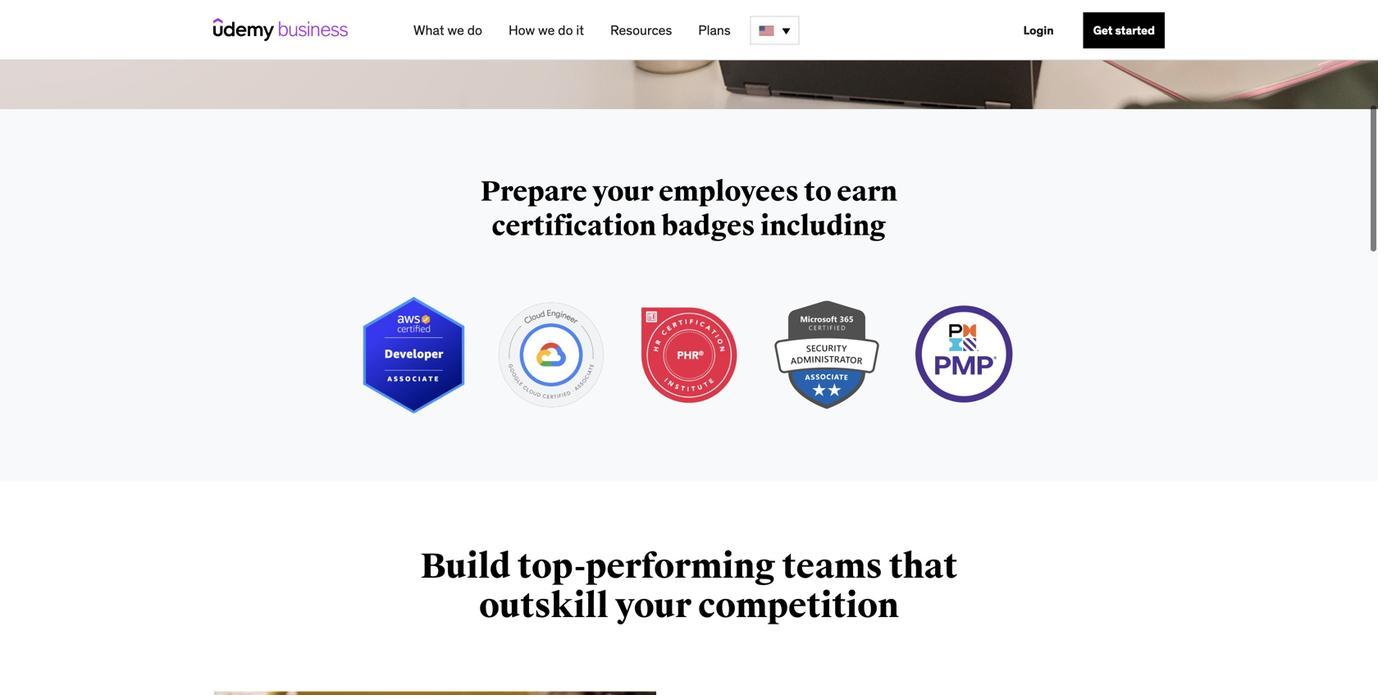 Task type: locate. For each thing, give the bounding box(es) containing it.
we inside popup button
[[448, 22, 464, 39]]

do
[[468, 22, 483, 39], [558, 22, 573, 39]]

certification
[[492, 209, 657, 243]]

2 do from the left
[[558, 22, 573, 39]]

what we do
[[414, 22, 483, 39]]

how we do it
[[509, 22, 584, 39]]

we
[[448, 22, 464, 39], [538, 22, 555, 39]]

1 vertical spatial your
[[616, 585, 692, 628]]

get
[[1094, 23, 1113, 38]]

teams
[[783, 546, 883, 588]]

performing
[[586, 546, 776, 588]]

1 horizontal spatial we
[[538, 22, 555, 39]]

0 horizontal spatial do
[[468, 22, 483, 39]]

1 we from the left
[[448, 22, 464, 39]]

do left it
[[558, 22, 573, 39]]

menu navigation
[[401, 0, 1166, 61]]

we inside dropdown button
[[538, 22, 555, 39]]

get started
[[1094, 23, 1156, 38]]

microsoft 365 certified security administrator badge image
[[775, 301, 880, 409]]

0 vertical spatial your
[[593, 175, 654, 209]]

badges
[[662, 209, 756, 243]]

do for how we do it
[[558, 22, 573, 39]]

aws certified developer badge image
[[361, 296, 466, 413]]

we right 'what'
[[448, 22, 464, 39]]

your inside prepare your employees to earn certification badges including
[[593, 175, 654, 209]]

to
[[805, 175, 832, 209]]

what
[[414, 22, 445, 39]]

resources
[[611, 22, 672, 39]]

we for how
[[538, 22, 555, 39]]

top-
[[518, 546, 586, 588]]

udemy business image
[[213, 18, 348, 41]]

do inside dropdown button
[[558, 22, 573, 39]]

0 horizontal spatial we
[[448, 22, 464, 39]]

build
[[421, 546, 511, 588]]

1 do from the left
[[468, 22, 483, 39]]

do inside popup button
[[468, 22, 483, 39]]

what we do button
[[407, 16, 489, 45]]

do right 'what'
[[468, 22, 483, 39]]

resources button
[[604, 16, 679, 45]]

employees
[[659, 175, 799, 209]]

your
[[593, 175, 654, 209], [616, 585, 692, 628]]

1 horizontal spatial do
[[558, 22, 573, 39]]

2 we from the left
[[538, 22, 555, 39]]

we right how
[[538, 22, 555, 39]]



Task type: vqa. For each thing, say whether or not it's contained in the screenshot.
What we do
yes



Task type: describe. For each thing, give the bounding box(es) containing it.
login
[[1024, 23, 1054, 38]]

phr hr certification badge image
[[637, 304, 742, 406]]

earn
[[837, 175, 898, 209]]

started
[[1116, 23, 1156, 38]]

pmp badge image
[[913, 305, 1018, 405]]

prepare
[[481, 175, 588, 209]]

competition
[[699, 585, 900, 628]]

login button
[[1014, 12, 1064, 48]]

prepare your employees to earn certification badges including
[[481, 175, 898, 243]]

how we do it button
[[502, 16, 591, 45]]

your inside build top-performing teams that outskill your competition
[[616, 585, 692, 628]]

google cloud engineer badge image
[[499, 302, 604, 407]]

plans button
[[692, 16, 738, 45]]

outskill
[[479, 585, 609, 628]]

it
[[577, 22, 584, 39]]

build top-performing teams that outskill your competition
[[421, 546, 958, 628]]

how
[[509, 22, 535, 39]]

including
[[761, 209, 887, 243]]

we for what
[[448, 22, 464, 39]]

that
[[890, 546, 958, 588]]

plans
[[699, 22, 731, 39]]

get started link
[[1084, 12, 1166, 48]]

person with curly hair researching certification preparation solutions on their laptop image
[[213, 692, 657, 695]]

do for what we do
[[468, 22, 483, 39]]



